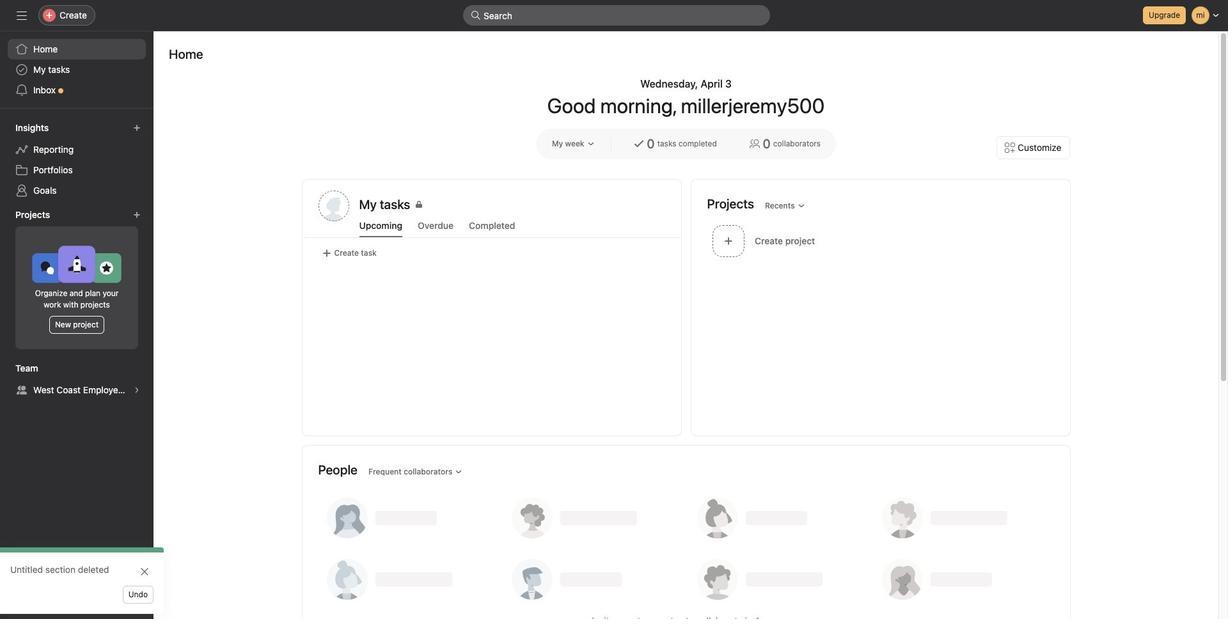 Task type: locate. For each thing, give the bounding box(es) containing it.
global element
[[0, 31, 154, 108]]

new project or portfolio image
[[133, 211, 141, 219]]

prominent image
[[471, 10, 481, 20]]

None field
[[463, 5, 770, 26]]



Task type: describe. For each thing, give the bounding box(es) containing it.
close image
[[139, 567, 150, 577]]

teams element
[[0, 357, 154, 403]]

new insights image
[[133, 124, 141, 132]]

projects element
[[0, 203, 154, 357]]

see details, west coast employees 2 image
[[133, 386, 141, 394]]

add profile photo image
[[318, 191, 349, 221]]

insights element
[[0, 116, 154, 203]]

Search tasks, projects, and more text field
[[463, 5, 770, 26]]

hide sidebar image
[[17, 10, 27, 20]]



Task type: vqa. For each thing, say whether or not it's contained in the screenshot.
Close icon
yes



